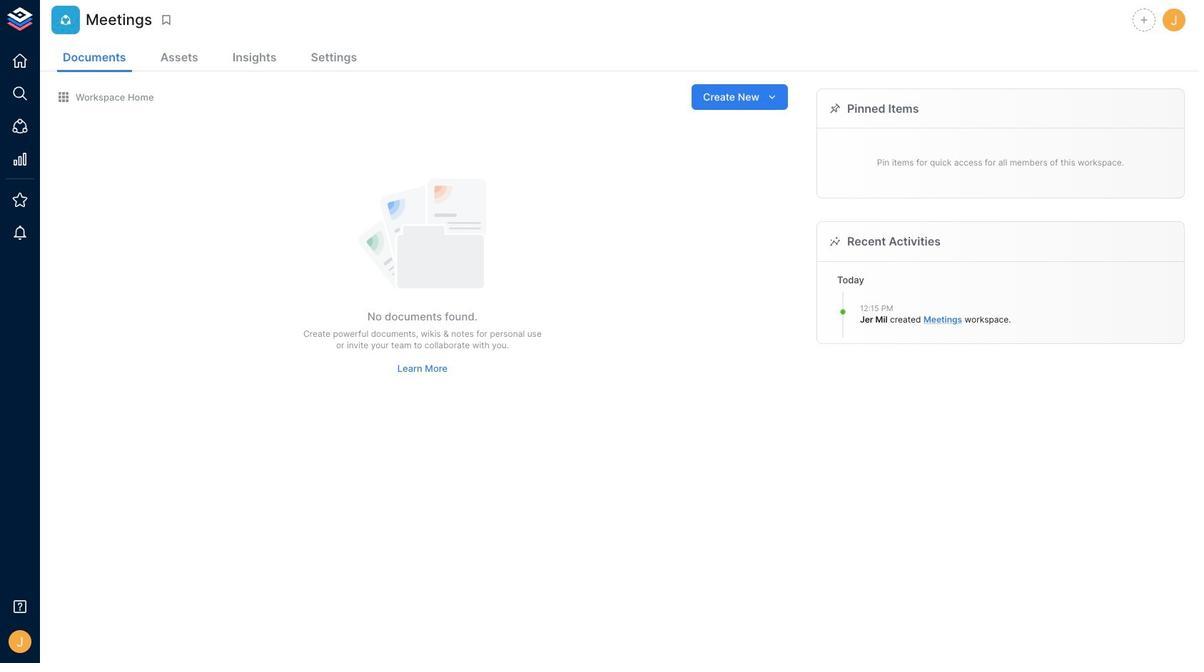 Task type: describe. For each thing, give the bounding box(es) containing it.
bookmark image
[[160, 14, 173, 26]]



Task type: vqa. For each thing, say whether or not it's contained in the screenshot.
dialog
no



